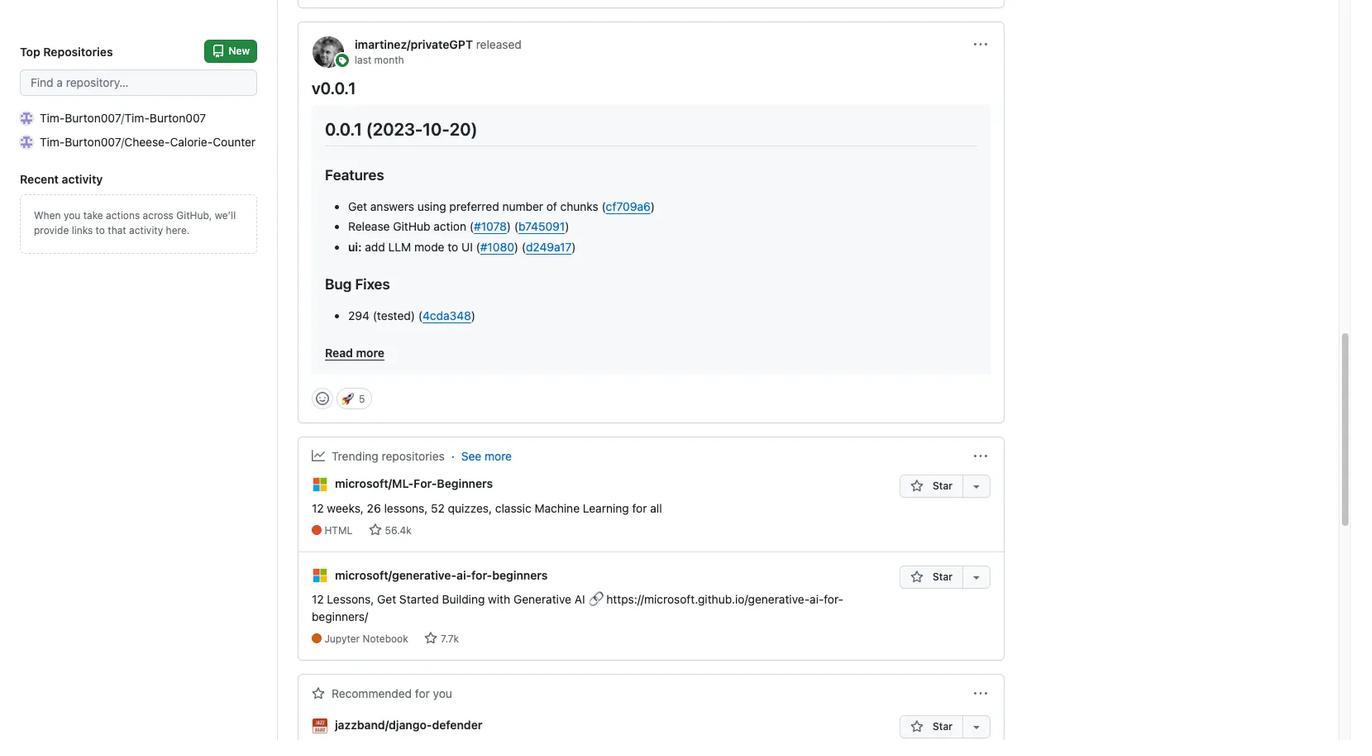 Task type: describe. For each thing, give the bounding box(es) containing it.
html
[[324, 524, 352, 537]]

trending
[[332, 449, 378, 463]]

activity inside when you take actions across github, we'll provide links to that activity here.
[[129, 224, 163, 236]]

tim burton007 image
[[20, 111, 33, 124]]

1 horizontal spatial more
[[485, 449, 512, 463]]

microsoft/generative-
[[335, 568, 457, 582]]

#1080
[[480, 240, 514, 254]]

🚀 5
[[341, 390, 365, 407]]

4cda348
[[423, 308, 471, 322]]

repositories
[[43, 44, 113, 58]]

take
[[83, 209, 103, 222]]

microsoft/ml-
[[335, 477, 414, 491]]

7.7k
[[441, 633, 459, 645]]

0 vertical spatial ai-
[[456, 568, 471, 582]]

action
[[434, 219, 466, 233]]

for-
[[414, 477, 437, 491]]

burton007 for tim-
[[65, 111, 121, 125]]

beginners
[[437, 477, 493, 491]]

llm
[[388, 240, 411, 254]]

more inside read more link
[[356, 345, 385, 359]]

v0.0.1
[[312, 79, 356, 98]]

jupyter notebook
[[324, 633, 408, 645]]

release
[[348, 219, 390, 233]]

microsoft/ml-for-beginners
[[335, 477, 493, 491]]

mode
[[414, 240, 444, 254]]

quizzes,
[[448, 501, 492, 515]]

1 horizontal spatial for
[[632, 501, 647, 515]]

card preview element
[[312, 105, 991, 374]]

here.
[[166, 224, 190, 236]]

@jazzband profile image
[[312, 717, 328, 734]]

add this repository to a list image
[[970, 479, 983, 493]]

b745091 link
[[518, 219, 565, 233]]

learning
[[583, 501, 629, 515]]

all
[[650, 501, 662, 515]]

5
[[359, 393, 365, 405]]

0 horizontal spatial activity
[[62, 172, 103, 186]]

20)
[[450, 119, 478, 139]]

provide
[[34, 224, 69, 236]]

1 horizontal spatial you
[[433, 687, 452, 701]]

read more
[[325, 345, 385, 359]]

56.4k link
[[368, 523, 412, 537]]

classic
[[495, 501, 531, 515]]

( down preferred
[[470, 219, 474, 233]]

star button for 12 lessons, get started building with generative ai 🔗 https://microsoft.github.io/generative-ai-for- beginners/
[[899, 566, 962, 589]]

when
[[34, 209, 61, 222]]

feed item heading menu image
[[974, 38, 987, 52]]

3 star button from the top
[[899, 716, 962, 739]]

1 vertical spatial star image
[[424, 632, 437, 645]]

repo details element for generative
[[312, 632, 899, 647]]

( right "(tested)"
[[418, 308, 423, 322]]

0 vertical spatial for-
[[471, 568, 492, 582]]

using
[[417, 199, 446, 213]]

you inside when you take actions across github, we'll provide links to that activity here.
[[64, 209, 80, 222]]

26
[[367, 501, 381, 515]]

imartinez/privategpt link
[[355, 38, 473, 52]]

#1080 link
[[480, 240, 514, 254]]

microsoft/ml-for-beginners link
[[335, 475, 493, 492]]

top repositories
[[20, 44, 113, 58]]

tim-burton007 / cheese-calorie-counter
[[40, 135, 256, 149]]

number
[[502, 199, 543, 213]]

jazzband/django-
[[335, 718, 432, 732]]

recommended
[[332, 687, 412, 701]]

star image for star button related to 12 weeks, 26 lessons, 52 quizzes, classic machine learning for all
[[910, 479, 923, 493]]

fixes
[[355, 275, 390, 293]]

star image for jazzband/django-defender
[[910, 720, 923, 734]]

building
[[442, 592, 485, 606]]

recent
[[20, 172, 59, 186]]

7.7k link
[[424, 632, 459, 645]]

star image for 56.4k link
[[368, 523, 382, 537]]

🚀
[[341, 390, 353, 407]]

preferred
[[449, 199, 499, 213]]

56.4k
[[385, 524, 412, 537]]

ai- inside 12 lessons, get started building with generative ai 🔗 https://microsoft.github.io/generative-ai-for- beginners/
[[810, 592, 824, 606]]

generative
[[513, 592, 571, 606]]

last
[[355, 54, 371, 66]]

started
[[399, 592, 439, 606]]

10-
[[423, 119, 450, 139]]

trending repositories · see more
[[332, 449, 512, 463]]

github
[[393, 219, 430, 233]]

Find a repository… text field
[[20, 69, 257, 96]]

github,
[[176, 209, 212, 222]]

imartinez/privategpt released
[[355, 38, 522, 52]]

0.0.1 (2023-10-20)
[[325, 119, 478, 139]]

add or remove reactions element
[[312, 388, 333, 409]]

star button for 12 weeks, 26 lessons, 52 quizzes, classic machine learning for all
[[899, 474, 962, 498]]

jazzband/django-defender link
[[335, 716, 482, 733]]

with
[[488, 592, 510, 606]]

across
[[143, 209, 174, 222]]

graph image
[[312, 449, 325, 462]]

month
[[374, 54, 404, 66]]

294
[[348, 308, 370, 322]]



Task type: locate. For each thing, give the bounding box(es) containing it.
bug fixes
[[325, 275, 390, 293]]

1 / from the top
[[121, 111, 124, 125]]

star image for microsoft/generative-ai-for-beginners
[[910, 571, 923, 584]]

1 horizontal spatial for-
[[824, 592, 843, 606]]

0 horizontal spatial to
[[96, 224, 105, 236]]

get inside get answers using preferred number of chunks ( cf709a6 ) release github action ( #1078 ) ( b745091 ) ui: add llm mode to ui ( #1080 ) ( d249a17 )
[[348, 199, 367, 213]]

star button
[[899, 474, 962, 498], [899, 566, 962, 589], [899, 716, 962, 739]]

0 vertical spatial star button
[[899, 474, 962, 498]]

12 for 12 weeks, 26 lessons, 52 quizzes, classic machine learning for all
[[312, 501, 324, 515]]

to inside when you take actions across github, we'll provide links to that activity here.
[[96, 224, 105, 236]]

star image
[[910, 479, 923, 493], [368, 523, 382, 537]]

activity up take
[[62, 172, 103, 186]]

repo details element containing jupyter notebook
[[312, 632, 899, 647]]

12 down @microsoft profile image
[[312, 501, 324, 515]]

0 vertical spatial star image
[[910, 571, 923, 584]]

0 horizontal spatial you
[[64, 209, 80, 222]]

chunks
[[560, 199, 598, 213]]

activity down across
[[129, 224, 163, 236]]

294 (tested) ( 4cda348 )
[[348, 308, 475, 322]]

beginners/
[[312, 610, 368, 624]]

0 horizontal spatial star image
[[368, 523, 382, 537]]

( right #1080
[[522, 240, 526, 254]]

add this repository to a list image for microsoft/generative-ai-for-beginners
[[970, 571, 983, 584]]

burton007 up "calorie-"
[[150, 111, 206, 125]]

to left ui on the top left of page
[[448, 240, 458, 254]]

( right ui on the top left of page
[[476, 240, 480, 254]]

0 vertical spatial /
[[121, 111, 124, 125]]

microsoft/generative-ai-for-beginners link
[[335, 566, 548, 583]]

1 vertical spatial activity
[[129, 224, 163, 236]]

( right chunks
[[602, 199, 606, 213]]

add
[[365, 240, 385, 254]]

counter
[[213, 135, 256, 149]]

star image
[[910, 571, 923, 584], [424, 632, 437, 645], [910, 720, 923, 734]]

1 horizontal spatial ai-
[[810, 592, 824, 606]]

get inside 12 lessons, get started building with generative ai 🔗 https://microsoft.github.io/generative-ai-for- beginners/
[[377, 592, 396, 606]]

2 repo details element from the top
[[312, 632, 899, 647]]

/ for tim-
[[121, 111, 124, 125]]

notebook
[[363, 633, 408, 645]]

0 horizontal spatial for
[[415, 687, 430, 701]]

)
[[651, 199, 655, 213], [507, 219, 511, 233], [565, 219, 569, 233], [514, 240, 519, 254], [572, 240, 576, 254], [471, 308, 475, 322]]

burton007 for cheese-
[[65, 135, 121, 149]]

ai-
[[456, 568, 471, 582], [810, 592, 824, 606]]

ai
[[574, 592, 585, 606]]

get up the release
[[348, 199, 367, 213]]

of
[[546, 199, 557, 213]]

0 vertical spatial for
[[632, 501, 647, 515]]

1 vertical spatial repo details element
[[312, 632, 899, 647]]

star for 12 weeks, 26 lessons, 52 quizzes, classic machine learning for all
[[930, 479, 953, 492]]

tim- right tim burton007 image
[[40, 111, 65, 125]]

jupyter
[[324, 633, 360, 645]]

for- inside 12 lessons, get started building with generative ai 🔗 https://microsoft.github.io/generative-ai-for- beginners/
[[824, 592, 843, 606]]

1 vertical spatial star button
[[899, 566, 962, 589]]

weeks,
[[327, 501, 364, 515]]

1 vertical spatial more
[[485, 449, 512, 463]]

tim- for cheese-calorie-counter
[[40, 135, 65, 149]]

we'll
[[215, 209, 236, 222]]

2 vertical spatial star button
[[899, 716, 962, 739]]

0 vertical spatial feed item heading menu image
[[974, 450, 987, 463]]

calorie-
[[170, 135, 213, 149]]

0 vertical spatial more
[[356, 345, 385, 359]]

to down take
[[96, 224, 105, 236]]

3 star from the top
[[930, 720, 953, 733]]

cheese calorie counter image
[[20, 135, 33, 148]]

recommended for you
[[332, 687, 452, 701]]

for-
[[471, 568, 492, 582], [824, 592, 843, 606]]

repositories
[[382, 449, 445, 463]]

1 vertical spatial ai-
[[810, 592, 824, 606]]

to inside get answers using preferred number of chunks ( cf709a6 ) release github action ( #1078 ) ( b745091 ) ui: add llm mode to ui ( #1080 ) ( d249a17 )
[[448, 240, 458, 254]]

recent activity
[[20, 172, 103, 186]]

1 star button from the top
[[899, 474, 962, 498]]

0 vertical spatial 12
[[312, 501, 324, 515]]

add this repository to a list image for jazzband/django-defender
[[970, 720, 983, 734]]

star image down 26
[[368, 523, 382, 537]]

/ for cheese-
[[121, 135, 124, 149]]

12 inside 12 lessons, get started building with generative ai 🔗 https://microsoft.github.io/generative-ai-for- beginners/
[[312, 592, 324, 606]]

12 weeks, 26 lessons, 52 quizzes, classic machine learning for all
[[312, 501, 662, 515]]

( down number
[[514, 219, 518, 233]]

d249a17 link
[[526, 240, 572, 254]]

0 vertical spatial repo details element
[[312, 523, 662, 538]]

1 add this repository to a list image from the top
[[970, 571, 983, 584]]

you up links
[[64, 209, 80, 222]]

/
[[121, 111, 124, 125], [121, 135, 124, 149]]

12 down @microsoft profile icon
[[312, 592, 324, 606]]

get answers using preferred number of chunks ( cf709a6 ) release github action ( #1078 ) ( b745091 ) ui: add llm mode to ui ( #1080 ) ( d249a17 )
[[348, 199, 655, 254]]

52
[[431, 501, 445, 515]]

2 / from the top
[[121, 135, 124, 149]]

repo rec icon image
[[312, 687, 325, 700]]

1 horizontal spatial star image
[[910, 479, 923, 493]]

jazzband/django-defender
[[335, 718, 482, 732]]

cheese-
[[124, 135, 170, 149]]

0 vertical spatial star
[[930, 479, 953, 492]]

1 vertical spatial for
[[415, 687, 430, 701]]

ui
[[461, 240, 473, 254]]

1 12 from the top
[[312, 501, 324, 515]]

1 vertical spatial get
[[377, 592, 396, 606]]

1 vertical spatial feed item heading menu image
[[974, 687, 987, 701]]

(tested)
[[373, 308, 415, 322]]

0 vertical spatial you
[[64, 209, 80, 222]]

0 vertical spatial star image
[[910, 479, 923, 493]]

star for 12 lessons, get started building with generative ai 🔗 https://microsoft.github.io/generative-ai-for- beginners/
[[930, 571, 953, 583]]

you
[[64, 209, 80, 222], [433, 687, 452, 701]]

0 vertical spatial to
[[96, 224, 105, 236]]

features
[[325, 166, 384, 184]]

0 horizontal spatial ai-
[[456, 568, 471, 582]]

for
[[632, 501, 647, 515], [415, 687, 430, 701]]

(2023-
[[366, 119, 423, 139]]

0 horizontal spatial for-
[[471, 568, 492, 582]]

1 vertical spatial star
[[930, 571, 953, 583]]

1 vertical spatial star image
[[368, 523, 382, 537]]

tim- right cheese calorie counter image
[[40, 135, 65, 149]]

more right read
[[356, 345, 385, 359]]

burton007 down tim-burton007 / tim-burton007
[[65, 135, 121, 149]]

repo details element containing html
[[312, 523, 662, 538]]

1 vertical spatial you
[[433, 687, 452, 701]]

1 horizontal spatial get
[[377, 592, 396, 606]]

see more link
[[461, 447, 512, 464]]

1 horizontal spatial to
[[448, 240, 458, 254]]

released
[[476, 38, 522, 52]]

1 vertical spatial for-
[[824, 592, 843, 606]]

repo details element down 12 weeks, 26 lessons, 52 quizzes, classic machine learning for all
[[312, 523, 662, 538]]

imartinez/privategpt
[[355, 38, 473, 52]]

microsoft/generative-ai-for-beginners
[[335, 568, 548, 582]]

more right see
[[485, 449, 512, 463]]

12 lessons, get started building with generative ai 🔗 https://microsoft.github.io/generative-ai-for- beginners/
[[312, 592, 843, 624]]

tim- up cheese-
[[124, 111, 150, 125]]

1 vertical spatial to
[[448, 240, 458, 254]]

lessons,
[[327, 592, 374, 606]]

@imartinez profile image
[[312, 36, 345, 69]]

Top Repositories search field
[[20, 69, 257, 96]]

answers
[[370, 199, 414, 213]]

/ up cheese-
[[121, 111, 124, 125]]

d249a17
[[526, 240, 572, 254]]

1 vertical spatial add this repository to a list image
[[970, 720, 983, 734]]

star image inside repo details element
[[368, 523, 382, 537]]

1 feed item heading menu image from the top
[[974, 450, 987, 463]]

2 add this repository to a list image from the top
[[970, 720, 983, 734]]

cf709a6 link
[[606, 199, 651, 213]]

star
[[930, 479, 953, 492], [930, 571, 953, 583], [930, 720, 953, 733]]

star image inside button
[[910, 479, 923, 493]]

get
[[348, 199, 367, 213], [377, 592, 396, 606]]

tim-
[[40, 111, 65, 125], [124, 111, 150, 125], [40, 135, 65, 149]]

2 star from the top
[[930, 571, 953, 583]]

add this repository to a list image
[[970, 571, 983, 584], [970, 720, 983, 734]]

1 repo details element from the top
[[312, 523, 662, 538]]

read more link
[[325, 337, 977, 361]]

2 vertical spatial star image
[[910, 720, 923, 734]]

0 horizontal spatial more
[[356, 345, 385, 359]]

0 vertical spatial activity
[[62, 172, 103, 186]]

burton007 down find a repository… text field
[[65, 111, 121, 125]]

0 vertical spatial get
[[348, 199, 367, 213]]

repo details element down 🔗
[[312, 632, 899, 647]]

4cda348 link
[[423, 308, 471, 322]]

see
[[461, 449, 481, 463]]

new link
[[205, 40, 257, 63]]

last month
[[355, 54, 404, 66]]

🔗
[[588, 592, 603, 606]]

12 for 12 lessons, get started building with generative ai 🔗 https://microsoft.github.io/generative-ai-for- beginners/
[[312, 592, 324, 606]]

defender
[[432, 718, 482, 732]]

2 star button from the top
[[899, 566, 962, 589]]

#1078
[[474, 219, 507, 233]]

b745091
[[518, 219, 565, 233]]

/ down tim-burton007 / tim-burton007
[[121, 135, 124, 149]]

v0.0.1 link
[[312, 79, 356, 98]]

get down microsoft/generative-
[[377, 592, 396, 606]]

feed tag image
[[336, 54, 349, 67]]

0 horizontal spatial get
[[348, 199, 367, 213]]

beginners
[[492, 568, 548, 582]]

you up defender
[[433, 687, 452, 701]]

repo details element
[[312, 523, 662, 538], [312, 632, 899, 647]]

add or remove reactions image
[[316, 392, 329, 405]]

1 horizontal spatial activity
[[129, 224, 163, 236]]

for up jazzband/django-defender link
[[415, 687, 430, 701]]

lessons,
[[384, 501, 428, 515]]

bug
[[325, 275, 352, 293]]

1 star from the top
[[930, 479, 953, 492]]

2 12 from the top
[[312, 592, 324, 606]]

links
[[72, 224, 93, 236]]

star image left add this repository to a list image
[[910, 479, 923, 493]]

1 vertical spatial /
[[121, 135, 124, 149]]

new
[[229, 45, 250, 57]]

1 vertical spatial 12
[[312, 592, 324, 606]]

feed item heading menu image
[[974, 450, 987, 463], [974, 687, 987, 701]]

for left all at the left bottom of the page
[[632, 501, 647, 515]]

tim- for tim-burton007
[[40, 111, 65, 125]]

@microsoft profile image
[[312, 568, 328, 584]]

0 vertical spatial add this repository to a list image
[[970, 571, 983, 584]]

2 vertical spatial star
[[930, 720, 953, 733]]

that
[[108, 224, 126, 236]]

@microsoft profile image
[[312, 476, 328, 493]]

ui:
[[348, 240, 362, 254]]

#1078 link
[[474, 219, 507, 233]]

12
[[312, 501, 324, 515], [312, 592, 324, 606]]

repo details element for classic
[[312, 523, 662, 538]]

2 feed item heading menu image from the top
[[974, 687, 987, 701]]



Task type: vqa. For each thing, say whether or not it's contained in the screenshot.
(
yes



